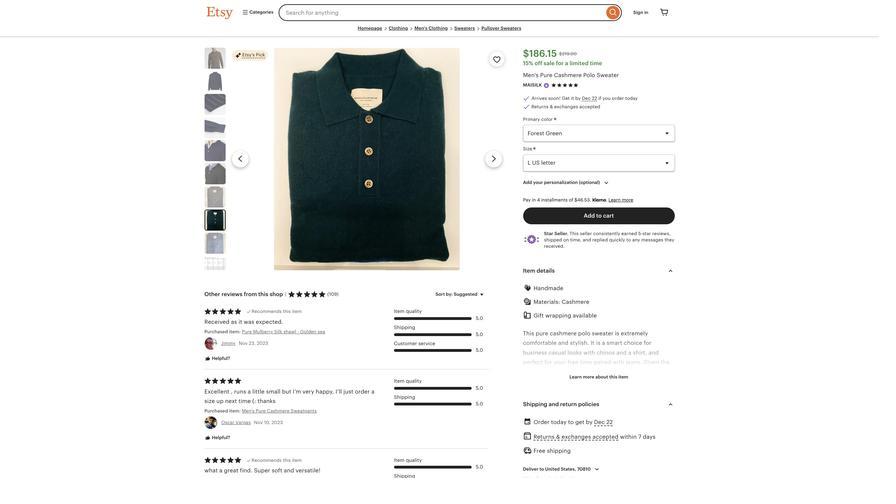 Task type: locate. For each thing, give the bounding box(es) containing it.
recommends this item for expected.
[[252, 309, 302, 315]]

maisilk
[[523, 83, 542, 88]]

to
[[596, 213, 602, 219], [626, 238, 631, 243], [546, 379, 552, 385], [568, 420, 574, 426], [540, 467, 544, 472]]

1 horizontal spatial this
[[570, 231, 579, 237]]

0 vertical spatial helpful?
[[211, 356, 230, 362]]

homepage link
[[358, 26, 382, 31]]

learn right .
[[609, 197, 621, 203]]

1 vertical spatial 2023
[[272, 420, 283, 426]]

1 horizontal spatial the
[[661, 360, 670, 366]]

of left $46.53.
[[569, 197, 573, 203]]

None search field
[[279, 4, 622, 21]]

quality for what a great find. super soft and versatile!
[[406, 458, 422, 464]]

sweater inside this pure cashmere polo sweater is extremely comfortable and stylish. it is a smart choice for business casual looks with chinos and a shirt, and perfect for your free time paired with jeans. given the insulating property of cashmere, you can wear it from autumn to spring.
[[592, 331, 613, 337]]

2 vertical spatial time
[[239, 399, 251, 405]]

and left 'return'
[[549, 402, 559, 408]]

1 vertical spatial for
[[644, 341, 652, 347]]

cashmere
[[554, 72, 582, 78], [562, 299, 590, 305], [267, 409, 290, 414]]

in down ply on the bottom right of page
[[603, 436, 608, 442]]

0 vertical spatial accepted
[[579, 104, 600, 109]]

pure up order today to get by dec 22
[[567, 407, 579, 413]]

item quality for what a great find. super soft and versatile!
[[394, 458, 422, 464]]

1 vertical spatial from
[[657, 369, 670, 375]]

they
[[665, 238, 674, 243]]

0 vertical spatial made
[[551, 417, 567, 423]]

dec left if
[[582, 96, 591, 101]]

to left get
[[568, 420, 574, 426]]

pure up comfortable at the right of the page
[[536, 331, 548, 337]]

add for add to cart
[[584, 213, 595, 219]]

dec up ply on the bottom right of page
[[594, 420, 605, 426]]

cashmere for pure
[[550, 331, 577, 337]]

other reviews from this shop |
[[204, 292, 286, 298]]

0 horizontal spatial sweaters
[[454, 26, 475, 31]]

1 vertical spatial cashmere
[[540, 398, 567, 404]]

shop
[[270, 292, 283, 298]]

1 purchased from the top
[[204, 330, 228, 335]]

etsy's pick button
[[232, 50, 268, 61]]

0 horizontal spatial your
[[533, 180, 543, 185]]

2023 right 10,
[[272, 420, 283, 426]]

sign
[[633, 10, 643, 15]]

3 5.0 from the top
[[476, 348, 483, 354]]

by up returns & exchanges accepted
[[575, 96, 581, 101]]

returns for returns & exchanges accepted
[[532, 104, 549, 109]]

1 horizontal spatial men's
[[415, 26, 427, 31]]

excellent , runs a little small but i'm very happy, i'll just order a size up next time (: thanks
[[204, 389, 375, 405]]

0 vertical spatial order
[[612, 96, 624, 101]]

1 horizontal spatial a
[[653, 417, 657, 423]]

5.0
[[476, 316, 483, 322], [476, 332, 483, 338], [476, 348, 483, 354], [476, 386, 483, 391], [476, 402, 483, 407], [476, 465, 483, 470]]

add inside button
[[584, 213, 595, 219]]

what a great find. super soft and versatile!
[[204, 468, 321, 474]]

1 vertical spatial recommends this item
[[252, 458, 302, 464]]

to inside this pure cashmere polo sweater is extremely comfortable and stylish. it is a smart choice for business casual looks with chinos and a shirt, and perfect for your free time paired with jeans. given the insulating property of cashmere, you can wear it from autumn to spring.
[[546, 379, 552, 385]]

recommends up 'expected.'
[[252, 309, 282, 315]]

homepage
[[358, 26, 382, 31]]

details.
[[626, 436, 646, 442]]

item: down as
[[229, 330, 241, 335]]

pure
[[536, 331, 548, 337], [567, 407, 579, 413]]

0 vertical spatial purchased
[[204, 330, 228, 335]]

0 horizontal spatial it
[[239, 319, 242, 325]]

0 vertical spatial in
[[644, 10, 648, 15]]

banner containing categories
[[194, 0, 685, 25]]

from down given at the right
[[657, 369, 670, 375]]

sweaters right the pullover
[[501, 26, 521, 31]]

today up knitted
[[551, 420, 567, 426]]

2 horizontal spatial in
[[644, 10, 648, 15]]

1 vertical spatial in
[[532, 197, 536, 203]]

1 vertical spatial your
[[554, 360, 566, 366]]

• classic style and well made in every details. ribbed neck, rib trim at cuffs and waistband.
[[523, 436, 667, 451]]

to inside dropdown button
[[540, 467, 544, 472]]

pure up made
[[527, 398, 539, 404]]

2 vertical spatial item
[[292, 458, 302, 464]]

2 vertical spatial cashmere
[[523, 417, 550, 423]]

a down choice
[[628, 350, 632, 356]]

22 up yarn.
[[606, 420, 613, 426]]

it right as
[[239, 319, 242, 325]]

men's
[[415, 26, 427, 31], [523, 72, 539, 78], [242, 409, 255, 414]]

more left 'about'
[[583, 375, 594, 380]]

2 horizontal spatial with
[[613, 360, 624, 366]]

you right if
[[603, 96, 611, 101]]

to left cart
[[596, 213, 602, 219]]

3 item quality from the top
[[394, 458, 422, 464]]

by
[[575, 96, 581, 101], [586, 420, 593, 426]]

free
[[534, 448, 545, 454]]

your inside dropdown button
[[533, 180, 543, 185]]

this right 'about'
[[609, 375, 617, 380]]

1 vertical spatial today
[[551, 420, 567, 426]]

0 horizontal spatial clothing
[[389, 26, 408, 31]]

2 item quality from the top
[[394, 379, 422, 384]]

a right for
[[581, 465, 585, 471]]

1 vertical spatial helpful? button
[[199, 432, 235, 445]]

cashmere down made
[[523, 417, 550, 423]]

this up comfort
[[638, 465, 648, 471]]

clothing down search for anything text field
[[429, 26, 448, 31]]

it down given at the right
[[652, 369, 655, 375]]

purchased item: men's pure cashmere sweatpants
[[204, 409, 317, 414]]

and up the casual
[[558, 341, 569, 347]]

• inside • fully fashioned for a better fit, wearing this soft, warm and luxury sweater, people enjoy comfort an
[[523, 465, 525, 471]]

1 recommends this item from the top
[[252, 309, 302, 315]]

0 vertical spatial returns
[[532, 104, 549, 109]]

in inside • classic style and well made in every details. ribbed neck, rib trim at cuffs and waistband.
[[603, 436, 608, 442]]

men's pure cashmere polo sweater image 3 image
[[204, 94, 225, 115]]

1 vertical spatial exchanges
[[562, 434, 591, 440]]

recommends this item for super
[[252, 458, 302, 464]]

from right reviews
[[244, 292, 257, 298]]

returns for returns & exchanges accepted within 7 days
[[534, 434, 555, 440]]

deliver to united states, 70810
[[523, 467, 591, 472]]

recommends this item up 'expected.'
[[252, 309, 302, 315]]

learn inside dropdown button
[[570, 375, 582, 380]]

& for returns & exchanges accepted
[[550, 104, 553, 109]]

for down the casual
[[545, 360, 552, 366]]

0 vertical spatial item quality
[[394, 309, 422, 315]]

2 horizontal spatial from
[[657, 369, 670, 375]]

clothing right the homepage link in the left of the page
[[389, 26, 408, 31]]

this down |
[[283, 309, 291, 315]]

is right it
[[596, 341, 600, 347]]

2 vertical spatial with
[[563, 426, 574, 432]]

the inside • made of 100% pure mongolian cashmere, sustainable cashmere made from the highest quality grade a fibers, knitted with finest 2-ply yarn.
[[583, 417, 592, 423]]

to right fully
[[540, 467, 544, 472]]

next
[[225, 399, 237, 405]]

details
[[537, 268, 555, 274]]

quality for excellent , runs a little small but i'm very happy, i'll just order a size up next time (: thanks
[[406, 379, 422, 384]]

1 recommends from the top
[[252, 309, 282, 315]]

you
[[603, 96, 611, 101], [614, 369, 624, 375]]

little
[[252, 389, 265, 395]]

perfect
[[523, 360, 543, 366]]

2 vertical spatial from
[[568, 417, 581, 423]]

for right "sale"
[[556, 60, 564, 66]]

1 horizontal spatial from
[[568, 417, 581, 423]]

size
[[523, 146, 534, 152]]

returns down knitted
[[534, 434, 555, 440]]

if
[[598, 96, 601, 101]]

0 horizontal spatial nov
[[239, 341, 248, 346]]

polo inside this pure cashmere polo sweater is extremely comfortable and stylish. it is a smart choice for business casual looks with chinos and a shirt, and perfect for your free time paired with jeans. given the insulating property of cashmere, you can wear it from autumn to spring.
[[578, 331, 590, 337]]

with left jeans. on the bottom right of the page
[[613, 360, 624, 366]]

add your personalization (optional) button
[[518, 176, 616, 190]]

sweaters link
[[454, 26, 475, 31]]

item for what a great find. super soft and versatile!
[[394, 458, 405, 464]]

i'll
[[336, 389, 342, 395]]

find.
[[240, 468, 252, 474]]

helpful? button down jimmy
[[199, 353, 235, 366]]

in left 4 in the top right of the page
[[532, 197, 536, 203]]

cashmere inside this pure cashmere polo sweater is extremely comfortable and stylish. it is a smart choice for business casual looks with chinos and a shirt, and perfect for your free time paired with jeans. given the insulating property of cashmere, you can wear it from autumn to spring.
[[550, 331, 577, 337]]

helpful? for received as it was expected.
[[211, 356, 230, 362]]

helpful? down oscar
[[211, 436, 230, 441]]

0 horizontal spatial add
[[523, 180, 532, 185]]

in for sign
[[644, 10, 648, 15]]

2 recommends this item from the top
[[252, 458, 302, 464]]

1 • from the top
[[523, 398, 525, 404]]

item:
[[229, 330, 241, 335], [229, 409, 241, 414]]

1 vertical spatial learn
[[570, 375, 582, 380]]

polo for pure
[[569, 398, 581, 404]]

gift
[[534, 313, 544, 319]]

and down seller
[[583, 238, 591, 243]]

pure down the thanks
[[256, 409, 266, 414]]

0 vertical spatial &
[[550, 104, 553, 109]]

0 horizontal spatial from
[[244, 292, 257, 298]]

cashmere for pure
[[540, 398, 567, 404]]

& for returns & exchanges accepted within 7 days
[[556, 434, 560, 440]]

men's clothing link
[[415, 26, 448, 31]]

pullover sweaters
[[481, 26, 521, 31]]

0 horizontal spatial pure
[[536, 331, 548, 337]]

1 vertical spatial add
[[584, 213, 595, 219]]

cuffs
[[568, 446, 582, 451]]

2 purchased from the top
[[204, 409, 228, 414]]

add up pay
[[523, 180, 532, 185]]

etsy's
[[242, 52, 255, 58]]

0 vertical spatial pure
[[536, 331, 548, 337]]

returns
[[532, 104, 549, 109], [534, 434, 555, 440]]

item: for ,
[[229, 409, 241, 414]]

order
[[612, 96, 624, 101], [355, 389, 370, 395]]

stylish.
[[570, 341, 589, 347]]

consistently
[[593, 231, 620, 237]]

0 vertical spatial 22
[[592, 96, 597, 101]]

1 vertical spatial shipping
[[394, 395, 415, 400]]

versatile!
[[296, 468, 321, 474]]

item details
[[523, 268, 555, 274]]

item: down the "next"
[[229, 409, 241, 414]]

5-
[[638, 231, 643, 237]]

0 horizontal spatial in
[[532, 197, 536, 203]]

property
[[551, 369, 575, 375]]

1 horizontal spatial 2023
[[272, 420, 283, 426]]

7
[[638, 434, 641, 440]]

accepted
[[579, 104, 600, 109], [593, 434, 618, 440]]

0 vertical spatial of
[[569, 197, 573, 203]]

dec 22 button
[[594, 418, 613, 428]]

on
[[563, 238, 569, 243]]

fibers,
[[523, 426, 540, 432]]

time,
[[570, 238, 582, 243]]

order right if
[[612, 96, 624, 101]]

cashmere up '100%'
[[540, 398, 567, 404]]

2 vertical spatial item quality
[[394, 458, 422, 464]]

0 vertical spatial from
[[244, 292, 257, 298]]

2 horizontal spatial it
[[652, 369, 655, 375]]

pullover sweaters link
[[481, 26, 521, 31]]

exchanges down finest
[[562, 434, 591, 440]]

purchased down up on the left of the page
[[204, 409, 228, 414]]

item up - at the left bottom
[[292, 309, 302, 315]]

1 horizontal spatial in
[[603, 436, 608, 442]]

quality inside • made of 100% pure mongolian cashmere, sustainable cashmere made from the highest quality grade a fibers, knitted with finest 2-ply yarn.
[[615, 417, 634, 423]]

great
[[224, 468, 238, 474]]

2 recommends from the top
[[252, 458, 282, 464]]

0 horizontal spatial this
[[523, 331, 534, 337]]

1 horizontal spatial nov
[[254, 420, 263, 426]]

2 5.0 from the top
[[476, 332, 483, 338]]

0 vertical spatial recommends this item
[[252, 309, 302, 315]]

0 vertical spatial cashmere
[[550, 331, 577, 337]]

this inside learn more about this item dropdown button
[[609, 375, 617, 380]]

1 vertical spatial accepted
[[593, 434, 618, 440]]

2 vertical spatial in
[[603, 436, 608, 442]]

grade
[[635, 417, 651, 423]]

1 helpful? button from the top
[[199, 353, 235, 366]]

spring.
[[553, 379, 573, 385]]

men's pure cashmere polo sweater image 4 image
[[204, 117, 225, 138]]

and inside dropdown button
[[549, 402, 559, 408]]

in inside button
[[644, 10, 648, 15]]

22 left if
[[592, 96, 597, 101]]

comfortable
[[523, 341, 557, 347]]

star
[[544, 231, 553, 237]]

from up finest
[[568, 417, 581, 423]]

2 horizontal spatial of
[[577, 369, 582, 375]]

0 vertical spatial is
[[615, 331, 619, 337]]

customer
[[394, 341, 417, 347]]

with down it
[[584, 350, 595, 356]]

1 horizontal spatial by
[[586, 420, 593, 426]]

the up finest
[[583, 417, 592, 423]]

0 vertical spatial add
[[523, 180, 532, 185]]

banner
[[194, 0, 685, 25]]

1 vertical spatial men's
[[523, 72, 539, 78]]

add inside dropdown button
[[523, 180, 532, 185]]

1 horizontal spatial men's pure cashmere polo sweater forest green image
[[274, 48, 460, 271]]

more right .
[[622, 197, 633, 203]]

recommends up what a great find. super soft and versatile!
[[252, 458, 282, 464]]

1 vertical spatial order
[[355, 389, 370, 395]]

1 horizontal spatial dec
[[594, 420, 605, 426]]

enjoy
[[615, 474, 630, 479]]

maisilk link
[[523, 83, 542, 88]]

made down '100%'
[[551, 417, 567, 423]]

pay
[[523, 197, 531, 203]]

2023 right 23,
[[257, 341, 268, 346]]

1 vertical spatial returns
[[534, 434, 555, 440]]

• left made
[[523, 407, 525, 413]]

10,
[[264, 420, 270, 426]]

1 item quality from the top
[[394, 309, 422, 315]]

2 helpful? from the top
[[211, 436, 230, 441]]

1 vertical spatial you
[[614, 369, 624, 375]]

shipping inside dropdown button
[[523, 402, 547, 408]]

this inside this pure cashmere polo sweater is extremely comfortable and stylish. it is a smart choice for business casual looks with chinos and a shirt, and perfect for your free time paired with jeans. given the insulating property of cashmere, you can wear it from autumn to spring.
[[523, 331, 534, 337]]

for up shirt,
[[644, 341, 652, 347]]

• inside • made of 100% pure mongolian cashmere, sustainable cashmere made from the highest quality grade a fibers, knitted with finest 2-ply yarn.
[[523, 407, 525, 413]]

,
[[231, 389, 233, 395]]

1 vertical spatial purchased
[[204, 409, 228, 414]]

purchased down received
[[204, 330, 228, 335]]

1 vertical spatial dec
[[594, 420, 605, 426]]

men's pure cashmere polo sweater forest green image
[[274, 48, 460, 271], [205, 211, 225, 230]]

2 • from the top
[[523, 407, 525, 413]]

sweater for this pure cashmere polo sweater is extremely comfortable and stylish. it is a smart choice for business casual looks with chinos and a shirt, and perfect for your free time paired with jeans. given the insulating property of cashmere, you can wear it from autumn to spring.
[[592, 331, 613, 337]]

quality for received as it was expected.
[[406, 309, 422, 315]]

0 vertical spatial learn
[[609, 197, 621, 203]]

men's up maisilk link
[[523, 72, 539, 78]]

• for • pure cashmere polo sweater
[[523, 398, 525, 404]]

cashmere up the available
[[562, 299, 590, 305]]

of left '100%'
[[543, 407, 549, 413]]

sweater up it
[[592, 331, 613, 337]]

add for add your personalization (optional)
[[523, 180, 532, 185]]

a inside • made of 100% pure mongolian cashmere, sustainable cashmere made from the highest quality grade a fibers, knitted with finest 2-ply yarn.
[[653, 417, 657, 423]]

men's pure cashmere polo sweater velvet black image
[[204, 164, 225, 185]]

men's right clothing "link" at top left
[[415, 26, 427, 31]]

0 vertical spatial dec
[[582, 96, 591, 101]]

2 helpful? button from the top
[[199, 432, 235, 445]]

expected.
[[256, 319, 283, 325]]

to inside button
[[596, 213, 602, 219]]

cashmere down the thanks
[[267, 409, 290, 414]]

and down united
[[540, 474, 550, 479]]

cashmere, inside • made of 100% pure mongolian cashmere, sustainable cashmere made from the highest quality grade a fibers, knitted with finest 2-ply yarn.
[[611, 407, 640, 413]]

& down knitted
[[556, 434, 560, 440]]

mongolian
[[581, 407, 610, 413]]

today
[[625, 96, 638, 101], [551, 420, 567, 426]]

1 vertical spatial it
[[239, 319, 242, 325]]

from inside • made of 100% pure mongolian cashmere, sustainable cashmere made from the highest quality grade a fibers, knitted with finest 2-ply yarn.
[[568, 417, 581, 423]]

menu bar
[[207, 25, 673, 37]]

and inside this seller consistently earned 5-star reviews, shipped on time, and replied quickly to any messages they received.
[[583, 238, 591, 243]]

0 horizontal spatial order
[[355, 389, 370, 395]]

0 horizontal spatial a
[[581, 465, 585, 471]]

purchased
[[204, 330, 228, 335], [204, 409, 228, 414]]

0 horizontal spatial made
[[551, 417, 567, 423]]

0 horizontal spatial learn
[[570, 375, 582, 380]]

today right if
[[625, 96, 638, 101]]

recommends this item up 'soft'
[[252, 458, 302, 464]]

add your personalization (optional)
[[523, 180, 600, 185]]

1 horizontal spatial of
[[569, 197, 573, 203]]

$219.00
[[559, 51, 577, 56]]

2023
[[257, 341, 268, 346], [272, 420, 283, 426]]

a up chinos
[[602, 341, 605, 347]]

100%
[[550, 407, 565, 413]]

and
[[583, 238, 591, 243], [558, 341, 569, 347], [617, 350, 627, 356], [649, 350, 659, 356], [549, 402, 559, 408], [562, 436, 572, 442], [583, 446, 593, 451], [284, 468, 294, 474], [540, 474, 550, 479]]

this inside this seller consistently earned 5-star reviews, shipped on time, and replied quickly to any messages they received.
[[570, 231, 579, 237]]

nov left 10,
[[254, 420, 263, 426]]

recommends for expected.
[[252, 309, 282, 315]]

and down smart
[[617, 350, 627, 356]]

4 • from the top
[[523, 465, 525, 471]]

1 item: from the top
[[229, 330, 241, 335]]

time up polo
[[590, 60, 602, 66]]

for
[[556, 60, 564, 66], [644, 341, 652, 347], [545, 360, 552, 366]]

item quality for excellent , runs a little small but i'm very happy, i'll just order a size up next time (: thanks
[[394, 379, 422, 384]]

0 vertical spatial shipping
[[394, 325, 415, 331]]

item up versatile!
[[292, 458, 302, 464]]

you left can
[[614, 369, 624, 375]]

• inside • classic style and well made in every details. ribbed neck, rib trim at cuffs and waistband.
[[523, 436, 525, 442]]

your inside this pure cashmere polo sweater is extremely comfortable and stylish. it is a smart choice for business casual looks with chinos and a shirt, and perfect for your free time paired with jeans. given the insulating property of cashmere, you can wear it from autumn to spring.
[[554, 360, 566, 366]]

by:
[[446, 292, 453, 297]]

1 horizontal spatial 22
[[606, 420, 613, 426]]

learn down the free
[[570, 375, 582, 380]]

days
[[643, 434, 656, 440]]

item: for as
[[229, 330, 241, 335]]

2 vertical spatial shipping
[[523, 402, 547, 408]]

insulating
[[523, 369, 550, 375]]

4 5.0 from the top
[[476, 386, 483, 391]]

-
[[297, 330, 299, 335]]

helpful? button down oscar
[[199, 432, 235, 445]]

2 item: from the top
[[229, 409, 241, 414]]

accepted down "arrives soon! get it by dec 22 if you order today"
[[579, 104, 600, 109]]

in for pay
[[532, 197, 536, 203]]

the inside this pure cashmere polo sweater is extremely comfortable and stylish. it is a smart choice for business casual looks with chinos and a shirt, and perfect for your free time paired with jeans. given the insulating property of cashmere, you can wear it from autumn to spring.
[[661, 360, 670, 366]]

style
[[548, 436, 561, 442]]

it up returns & exchanges accepted
[[571, 96, 574, 101]]

to down earned
[[626, 238, 631, 243]]

oscar
[[221, 420, 234, 426]]

0 vertical spatial polo
[[578, 331, 590, 337]]

installments
[[541, 197, 568, 203]]

to inside this seller consistently earned 5-star reviews, shipped on time, and replied quickly to any messages they received.
[[626, 238, 631, 243]]

• down autumn
[[523, 398, 525, 404]]

this up time,
[[570, 231, 579, 237]]

0 vertical spatial nov
[[239, 341, 248, 346]]

0 horizontal spatial is
[[596, 341, 600, 347]]

1 vertical spatial item:
[[229, 409, 241, 414]]

your down the casual
[[554, 360, 566, 366]]

1 sweaters from the left
[[454, 26, 475, 31]]

pick
[[256, 52, 265, 58]]

1 helpful? from the top
[[211, 356, 230, 362]]

return
[[560, 402, 577, 408]]

well
[[574, 436, 585, 442]]

0 vertical spatial the
[[661, 360, 670, 366]]

2-
[[593, 426, 598, 432]]

• fully fashioned for a better fit, wearing this soft, warm and luxury sweater, people enjoy comfort an
[[523, 465, 665, 479]]

• left fully
[[523, 465, 525, 471]]

1 5.0 from the top
[[476, 316, 483, 322]]

2 vertical spatial cashmere
[[267, 409, 290, 414]]

0 horizontal spatial 2023
[[257, 341, 268, 346]]

is up smart
[[615, 331, 619, 337]]

made inside • classic style and well made in every details. ribbed neck, rib trim at cuffs and waistband.
[[586, 436, 602, 442]]

this up what a great find. super soft and versatile!
[[283, 458, 291, 464]]

men's for men's pure cashmere polo sweater
[[523, 72, 539, 78]]

returns down arrives
[[532, 104, 549, 109]]

order today to get by dec 22
[[534, 420, 613, 426]]

with down order today to get by dec 22
[[563, 426, 574, 432]]

3 • from the top
[[523, 436, 525, 442]]

sweaters left the pullover
[[454, 26, 475, 31]]

0 horizontal spatial today
[[551, 420, 567, 426]]



Task type: vqa. For each thing, say whether or not it's contained in the screenshot.
the Add inside the DROPDOWN BUTTON
yes



Task type: describe. For each thing, give the bounding box(es) containing it.
and right 'soft'
[[284, 468, 294, 474]]

sale
[[544, 60, 555, 66]]

shipping
[[547, 448, 571, 454]]

pure inside this pure cashmere polo sweater is extremely comfortable and stylish. it is a smart choice for business casual looks with chinos and a shirt, and perfect for your free time paired with jeans. given the insulating property of cashmere, you can wear it from autumn to spring.
[[536, 331, 548, 337]]

pure down was
[[242, 330, 252, 335]]

exchanges for returns & exchanges accepted within 7 days
[[562, 434, 591, 440]]

men's pure cashmere polo sweater charcoal blue image
[[204, 140, 225, 162]]

clothing link
[[389, 26, 408, 31]]

handmade
[[534, 286, 563, 292]]

ribbed
[[648, 436, 667, 442]]

shipping and return policies button
[[517, 397, 681, 414]]

men's pure cashmere sweatpants link
[[242, 408, 337, 415]]

color
[[541, 117, 553, 122]]

0 horizontal spatial 22
[[592, 96, 597, 101]]

what
[[204, 468, 218, 474]]

replied
[[592, 238, 608, 243]]

a inside • fully fashioned for a better fit, wearing this soft, warm and luxury sweater, people enjoy comfort an
[[581, 465, 585, 471]]

sign in
[[633, 10, 648, 15]]

made
[[527, 407, 542, 413]]

sweater
[[597, 72, 619, 78]]

it for soon! get
[[571, 96, 574, 101]]

but
[[282, 389, 291, 395]]

0 horizontal spatial for
[[545, 360, 552, 366]]

item inside dropdown button
[[618, 375, 628, 380]]

menu bar containing homepage
[[207, 25, 673, 37]]

autumn
[[523, 379, 545, 385]]

made inside • made of 100% pure mongolian cashmere, sustainable cashmere made from the highest quality grade a fibers, knitted with finest 2-ply yarn.
[[551, 417, 567, 423]]

• for • made of 100% pure mongolian cashmere, sustainable cashmere made from the highest quality grade a fibers, knitted with finest 2-ply yarn.
[[523, 407, 525, 413]]

this pure cashmere polo sweater is extremely comfortable and stylish. it is a smart choice for business casual looks with chinos and a shirt, and perfect for your free time paired with jeans. given the insulating property of cashmere, you can wear it from autumn to spring.
[[523, 331, 670, 385]]

yarn.
[[608, 426, 622, 432]]

it
[[591, 341, 595, 347]]

1 horizontal spatial is
[[615, 331, 619, 337]]

of inside • made of 100% pure mongolian cashmere, sustainable cashmere made from the highest quality grade a fibers, knitted with finest 2-ply yarn.
[[543, 407, 549, 413]]

0 vertical spatial time
[[590, 60, 602, 66]]

2 sweaters from the left
[[501, 26, 521, 31]]

0 vertical spatial with
[[584, 350, 595, 356]]

earned
[[621, 231, 637, 237]]

sign in button
[[628, 6, 654, 19]]

pure mulberry silk shawl - golden sea link
[[242, 329, 337, 336]]

a right runs
[[248, 389, 251, 395]]

choice
[[624, 341, 642, 347]]

as
[[231, 319, 237, 325]]

recommends for super
[[252, 458, 282, 464]]

helpful? button for excellent , runs a little small but i'm very happy, i'll just order a size up next time (: thanks
[[199, 432, 235, 445]]

1 vertical spatial cashmere
[[562, 299, 590, 305]]

item inside dropdown button
[[523, 268, 535, 274]]

for
[[571, 465, 579, 471]]

pure up star_seller image
[[540, 72, 553, 78]]

wear
[[637, 369, 650, 375]]

• for • classic style and well made in every details. ribbed neck, rib trim at cuffs and waistband.
[[523, 436, 525, 442]]

0 horizontal spatial you
[[603, 96, 611, 101]]

1 clothing from the left
[[389, 26, 408, 31]]

up
[[216, 399, 224, 405]]

exchanges for returns & exchanges accepted
[[554, 104, 578, 109]]

item for excellent , runs a little small but i'm very happy, i'll just order a size up next time (: thanks
[[394, 379, 405, 384]]

0 vertical spatial cashmere
[[554, 72, 582, 78]]

received.
[[544, 244, 565, 249]]

oscar vargas nov 10, 2023
[[221, 420, 283, 426]]

at
[[561, 446, 566, 451]]

rib
[[539, 446, 547, 451]]

wearing
[[615, 465, 637, 471]]

golden
[[300, 330, 316, 335]]

5 5.0 from the top
[[476, 402, 483, 407]]

helpful? button for received as it was expected.
[[199, 353, 235, 366]]

accepted for returns & exchanges accepted
[[579, 104, 600, 109]]

more inside dropdown button
[[583, 375, 594, 380]]

6 5.0 from the top
[[476, 465, 483, 470]]

time inside excellent , runs a little small but i'm very happy, i'll just order a size up next time (: thanks
[[239, 399, 251, 405]]

limited
[[570, 60, 589, 66]]

none search field inside banner
[[279, 4, 622, 21]]

0 vertical spatial 2023
[[257, 341, 268, 346]]

sea
[[318, 330, 325, 335]]

time inside this pure cashmere polo sweater is extremely comfortable and stylish. it is a smart choice for business casual looks with chinos and a shirt, and perfect for your free time paired with jeans. given the insulating property of cashmere, you can wear it from autumn to spring.
[[580, 360, 592, 366]]

jeans.
[[626, 360, 642, 366]]

of inside this pure cashmere polo sweater is extremely comfortable and stylish. it is a smart choice for business casual looks with chinos and a shirt, and perfect for your free time paired with jeans. given the insulating property of cashmere, you can wear it from autumn to spring.
[[577, 369, 582, 375]]

this for pure
[[523, 331, 534, 337]]

ply
[[598, 426, 606, 432]]

sweater for • pure cashmere polo sweater
[[583, 398, 604, 404]]

item quality for received as it was expected.
[[394, 309, 422, 315]]

soon! get
[[548, 96, 570, 101]]

other
[[204, 292, 220, 298]]

soft,
[[650, 465, 662, 471]]

add to cart button
[[523, 208, 675, 225]]

with inside • made of 100% pure mongolian cashmere, sustainable cashmere made from the highest quality grade a fibers, knitted with finest 2-ply yarn.
[[563, 426, 574, 432]]

men's pure cashmere polo sweater blue calcite image
[[204, 233, 225, 254]]

and inside • fully fashioned for a better fit, wearing this soft, warm and luxury sweater, people enjoy comfort an
[[540, 474, 550, 479]]

shirt,
[[633, 350, 647, 356]]

Search for anything text field
[[279, 4, 605, 21]]

cashmere inside • made of 100% pure mongolian cashmere, sustainable cashmere made from the highest quality grade a fibers, knitted with finest 2-ply yarn.
[[523, 417, 550, 423]]

it for as
[[239, 319, 242, 325]]

purchased for excellent , runs a little small but i'm very happy, i'll just order a size up next time (: thanks
[[204, 409, 228, 414]]

this inside • fully fashioned for a better fit, wearing this soft, warm and luxury sweater, people enjoy comfort an
[[638, 465, 648, 471]]

men's pure cashmere polo sweater image 10 image
[[204, 256, 225, 277]]

and up "at"
[[562, 436, 572, 442]]

0 horizontal spatial men's
[[242, 409, 255, 414]]

a right what
[[219, 468, 222, 474]]

accepted for returns & exchanges accepted within 7 days
[[593, 434, 618, 440]]

item for received as it was expected.
[[292, 309, 302, 315]]

polo
[[583, 72, 595, 78]]

it inside this pure cashmere polo sweater is extremely comfortable and stylish. it is a smart choice for business casual looks with chinos and a shirt, and perfect for your free time paired with jeans. given the insulating property of cashmere, you can wear it from autumn to spring.
[[652, 369, 655, 375]]

returns & exchanges accepted button
[[534, 432, 618, 442]]

a right the just
[[371, 389, 375, 395]]

2 clothing from the left
[[429, 26, 448, 31]]

men's pure cashmere polo sweater image 2 image
[[204, 71, 225, 92]]

shipping for received as it was expected.
[[394, 325, 415, 331]]

0 vertical spatial today
[[625, 96, 638, 101]]

excellent
[[204, 389, 229, 395]]

helpful? for excellent , runs a little small but i'm very happy, i'll just order a size up next time (: thanks
[[211, 436, 230, 441]]

states,
[[561, 467, 576, 472]]

customer service
[[394, 341, 435, 347]]

you inside this pure cashmere polo sweater is extremely comfortable and stylish. it is a smart choice for business casual looks with chinos and a shirt, and perfect for your free time paired with jeans. given the insulating property of cashmere, you can wear it from autumn to spring.
[[614, 369, 624, 375]]

purchased for received as it was expected.
[[204, 330, 228, 335]]

i'm
[[293, 389, 301, 395]]

policies
[[578, 402, 599, 408]]

super
[[254, 468, 270, 474]]

men's clothing
[[415, 26, 448, 31]]

order inside excellent , runs a little small but i'm very happy, i'll just order a size up next time (: thanks
[[355, 389, 370, 395]]

men's for men's clothing
[[415, 26, 427, 31]]

a down $219.00
[[565, 60, 568, 66]]

1 vertical spatial by
[[586, 420, 593, 426]]

people
[[594, 474, 613, 479]]

1 vertical spatial with
[[613, 360, 624, 366]]

shipping for excellent , runs a little small but i'm very happy, i'll just order a size up next time (: thanks
[[394, 395, 415, 400]]

shipping and return policies
[[523, 402, 599, 408]]

cart
[[603, 213, 614, 219]]

suggested
[[454, 292, 477, 297]]

2 horizontal spatial for
[[644, 341, 652, 347]]

1 horizontal spatial for
[[556, 60, 564, 66]]

can
[[625, 369, 635, 375]]

gift wrapping available
[[534, 313, 597, 319]]

0 horizontal spatial by
[[575, 96, 581, 101]]

this for seller
[[570, 231, 579, 237]]

men's pure cashmere polo sweater gray image
[[204, 187, 225, 208]]

free shipping
[[534, 448, 571, 454]]

item for received as it was expected.
[[394, 309, 405, 315]]

reviews,
[[652, 231, 671, 237]]

add to cart
[[584, 213, 614, 219]]

and up given at the right
[[649, 350, 659, 356]]

cashmere, inside this pure cashmere polo sweater is extremely comfortable and stylish. it is a smart choice for business casual looks with chinos and a shirt, and perfect for your free time paired with jeans. given the insulating property of cashmere, you can wear it from autumn to spring.
[[584, 369, 612, 375]]

paired
[[594, 360, 611, 366]]

1 vertical spatial is
[[596, 341, 600, 347]]

was
[[244, 319, 254, 325]]

small
[[266, 389, 281, 395]]

0 vertical spatial more
[[622, 197, 633, 203]]

categories button
[[237, 6, 277, 19]]

any
[[632, 238, 640, 243]]

just
[[344, 389, 353, 395]]

luxury
[[552, 474, 568, 479]]

polo for pure
[[578, 331, 590, 337]]

star seller.
[[544, 231, 568, 237]]

item for what a great find. super soft and versatile!
[[292, 458, 302, 464]]

thanks
[[258, 399, 276, 405]]

(:
[[252, 399, 256, 405]]

1 vertical spatial nov
[[254, 420, 263, 426]]

men's pure cashmere polo sweater brown image
[[204, 48, 225, 69]]

chinos
[[597, 350, 615, 356]]

silk
[[274, 330, 282, 335]]

0 horizontal spatial men's pure cashmere polo sweater forest green image
[[205, 211, 225, 230]]

oscar vargas link
[[221, 420, 251, 426]]

jimmy link
[[221, 341, 236, 346]]

• for • fully fashioned for a better fit, wearing this soft, warm and luxury sweater, people enjoy comfort an
[[523, 465, 525, 471]]

$186.15 $219.00
[[523, 48, 577, 59]]

from inside this pure cashmere polo sweater is extremely comfortable and stylish. it is a smart choice for business casual looks with chinos and a shirt, and perfect for your free time paired with jeans. given the insulating property of cashmere, you can wear it from autumn to spring.
[[657, 369, 670, 375]]

looks
[[568, 350, 582, 356]]

sustainable
[[641, 407, 672, 413]]

free
[[568, 360, 578, 366]]

star_seller image
[[543, 82, 550, 89]]

comfort
[[631, 474, 653, 479]]

vargas
[[236, 420, 251, 426]]

get
[[575, 420, 584, 426]]

4
[[537, 197, 540, 203]]

pure inside • made of 100% pure mongolian cashmere, sustainable cashmere made from the highest quality grade a fibers, knitted with finest 2-ply yarn.
[[567, 407, 579, 413]]

soft
[[272, 468, 282, 474]]

and down 'returns & exchanges accepted within 7 days'
[[583, 446, 593, 451]]

this left shop on the bottom left
[[258, 292, 268, 298]]



